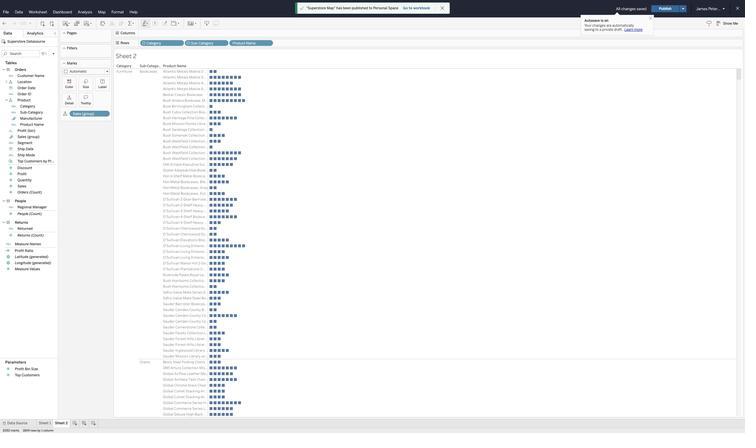 Task type: vqa. For each thing, say whether or not it's contained in the screenshot.
default
no



Task type: locate. For each thing, give the bounding box(es) containing it.
profit
[[17, 129, 27, 133], [48, 159, 57, 164], [17, 172, 27, 176], [15, 249, 24, 253], [15, 368, 24, 372]]

(group) down (bin)
[[27, 135, 40, 139]]

close image
[[648, 15, 653, 21]]

1 horizontal spatial sales (group)
[[73, 112, 94, 116]]

0 vertical spatial (count)
[[29, 191, 42, 195]]

2
[[133, 52, 136, 60], [66, 422, 68, 426]]

1 vertical spatial (group)
[[27, 135, 40, 139]]

0 vertical spatial product
[[233, 41, 245, 45]]

ship
[[17, 147, 25, 151], [17, 153, 25, 157]]

1 vertical spatial 2
[[66, 422, 68, 426]]

people down regional
[[17, 212, 28, 216]]

1 horizontal spatial to
[[409, 6, 412, 10]]

1 horizontal spatial replay animation image
[[29, 21, 32, 25]]

date
[[28, 86, 35, 90], [26, 147, 33, 151]]

to inside "superstore map" has been published to personal space alert
[[369, 6, 372, 10]]

2 vertical spatial name
[[34, 123, 44, 127]]

1 horizontal spatial (group)
[[82, 112, 94, 116]]

has
[[336, 6, 342, 10]]

0 vertical spatial sub-
[[191, 41, 199, 45]]

rows
[[120, 41, 129, 45]]

data source
[[7, 422, 27, 426]]

0 vertical spatial ship
[[17, 147, 25, 151]]

0 vertical spatial sales (group)
[[73, 112, 94, 116]]

0 vertical spatial customers
[[24, 159, 42, 164]]

sub-category down download image
[[191, 41, 213, 45]]

1 up column
[[49, 422, 51, 426]]

changes inside 'your changes are automatically saving to a private draft.'
[[592, 24, 606, 28]]

1 order from the top
[[17, 86, 27, 90]]

analysis
[[78, 10, 92, 14]]

sub-category
[[191, 41, 213, 45], [20, 111, 43, 115]]

detail
[[65, 102, 74, 105]]

1 horizontal spatial superstore
[[366, 6, 391, 11]]

measure for measure names
[[15, 242, 29, 247]]

to left personal
[[369, 6, 372, 10]]

changes down autosave is on
[[592, 24, 606, 28]]

0 horizontal spatial 1
[[41, 430, 43, 433]]

sheet right sheet 1
[[55, 422, 65, 426]]

1 vertical spatial sales
[[17, 135, 26, 139]]

to use edit in desktop, save the workbook outside of personal space image
[[213, 21, 219, 26]]

customers down mode
[[24, 159, 42, 164]]

sales (group) down tooltip on the left of the page
[[73, 112, 94, 116]]

(count) up 'regional manager'
[[29, 191, 42, 195]]

2 measure from the top
[[15, 267, 29, 272]]

0 horizontal spatial superstore
[[7, 40, 26, 44]]

success image
[[300, 6, 304, 10]]

0 horizontal spatial 2
[[66, 422, 68, 426]]

sales down "quantity"
[[17, 185, 26, 189]]

0 horizontal spatial changes
[[592, 24, 606, 28]]

data up redo image
[[15, 10, 23, 14]]

data down undo icon
[[3, 31, 12, 36]]

sheet
[[116, 52, 132, 60], [39, 422, 48, 426], [55, 422, 65, 426]]

sub-category up manufacturer
[[20, 111, 43, 115]]

category down show mark labels image
[[146, 41, 161, 45]]

peterson
[[708, 7, 724, 11]]

1 vertical spatial by
[[37, 430, 41, 433]]

0 vertical spatial superstore
[[366, 6, 391, 11]]

sheet up column
[[39, 422, 48, 426]]

superstore for superstore map
[[366, 6, 391, 11]]

saving
[[584, 28, 595, 32]]

date for ship date
[[26, 147, 33, 151]]

sheet 2 down rows
[[116, 52, 136, 60]]

profit for profit (bin)
[[17, 129, 27, 133]]

date up id
[[28, 86, 35, 90]]

sub- down the show/hide cards icon
[[191, 41, 199, 45]]

(generated) for latitude (generated)
[[29, 255, 48, 259]]

saved
[[637, 7, 647, 11]]

size down automatic popup button
[[83, 85, 89, 89]]

by for profit
[[43, 159, 47, 164]]

0 horizontal spatial sheet 2
[[55, 422, 68, 426]]

measure names
[[15, 242, 41, 247]]

orders up 'customer'
[[15, 68, 26, 72]]

2 right sheet 1
[[66, 422, 68, 426]]

1 ship from the top
[[17, 147, 25, 151]]

size right 'bin'
[[31, 368, 38, 372]]

profit for profit
[[17, 172, 27, 176]]

null detail image
[[63, 111, 68, 116]]

1 vertical spatial (generated)
[[32, 261, 51, 265]]

1
[[49, 422, 51, 426], [41, 430, 43, 433]]

collapse image
[[53, 32, 57, 35]]

map up swap rows and columns icon
[[98, 10, 106, 14]]

returns down returned
[[17, 234, 30, 238]]

1 horizontal spatial sheet 2
[[116, 52, 136, 60]]

customers
[[24, 159, 42, 164], [22, 374, 40, 378]]

changes
[[621, 7, 636, 11], [592, 24, 606, 28]]

name
[[246, 41, 256, 45], [35, 74, 44, 78], [34, 123, 44, 127]]

pages
[[67, 31, 77, 35]]

new data source image
[[40, 21, 46, 26]]

1 vertical spatial size
[[31, 368, 38, 372]]

source
[[16, 422, 27, 426]]

2 order from the top
[[17, 92, 27, 96]]

1 horizontal spatial sheet
[[55, 422, 65, 426]]

category down id
[[20, 104, 35, 109]]

sort ascending image
[[109, 21, 115, 26]]

sheet down rows
[[116, 52, 132, 60]]

1 horizontal spatial product name
[[233, 41, 256, 45]]

to
[[369, 6, 372, 10], [409, 6, 412, 10], [595, 28, 599, 32]]

top for top customers by profit
[[17, 159, 23, 164]]

customers for top customers by profit
[[24, 159, 42, 164]]

(generated)
[[29, 255, 48, 259], [32, 261, 51, 265]]

date up mode
[[26, 147, 33, 151]]

learn
[[624, 28, 634, 32]]

orders down "quantity"
[[17, 191, 28, 195]]

measure up the profit ratio
[[15, 242, 29, 247]]

superstore datasource
[[7, 40, 45, 44]]

latitude
[[15, 255, 28, 259]]

show me button
[[714, 19, 743, 28]]

color
[[65, 85, 73, 89]]

0 vertical spatial order
[[17, 86, 27, 90]]

0 vertical spatial 2
[[133, 52, 136, 60]]

(count) up the names
[[31, 234, 44, 238]]

superstore
[[366, 6, 391, 11], [7, 40, 26, 44]]

"superstore map" has been published to personal space alert
[[306, 6, 398, 11]]

data up "8392 marks"
[[7, 422, 15, 426]]

changes right all in the top of the page
[[621, 7, 636, 11]]

(generated) up longitude (generated)
[[29, 255, 48, 259]]

profit for profit ratio
[[15, 249, 24, 253]]

ship down ship date
[[17, 153, 25, 157]]

to right go
[[409, 6, 412, 10]]

measure down longitude
[[15, 267, 29, 272]]

order for order date
[[17, 86, 27, 90]]

1 horizontal spatial by
[[43, 159, 47, 164]]

top up discount
[[17, 159, 23, 164]]

map"
[[327, 6, 335, 10]]

order id
[[17, 92, 31, 96]]

0 horizontal spatial product name
[[20, 123, 44, 127]]

top down profit bin size
[[15, 374, 21, 378]]

0 vertical spatial size
[[83, 85, 89, 89]]

2 ship from the top
[[17, 153, 25, 157]]

latitude (generated)
[[15, 255, 48, 259]]

0 vertical spatial sheet 2
[[116, 52, 136, 60]]

returns
[[15, 221, 28, 225], [17, 234, 30, 238]]

1 horizontal spatial sub-category
[[191, 41, 213, 45]]

1 vertical spatial date
[[26, 147, 33, 151]]

1 vertical spatial order
[[17, 92, 27, 96]]

profit ratio
[[15, 249, 33, 253]]

(count) for returns (count)
[[31, 234, 44, 238]]

1 vertical spatial ship
[[17, 153, 25, 157]]

people for people (count)
[[17, 212, 28, 216]]

format workbook image
[[162, 21, 167, 26]]

all changes saved
[[616, 7, 647, 11]]

sub- up manufacturer
[[20, 111, 28, 115]]

1 vertical spatial measure
[[15, 267, 29, 272]]

0 horizontal spatial by
[[37, 430, 41, 433]]

0 vertical spatial orders
[[15, 68, 26, 72]]

customer
[[17, 74, 34, 78]]

0 horizontal spatial sub-category
[[20, 111, 43, 115]]

0 vertical spatial (generated)
[[29, 255, 48, 259]]

help
[[130, 10, 138, 14]]

orders
[[15, 68, 26, 72], [17, 191, 28, 195]]

0 horizontal spatial sales (group)
[[17, 135, 40, 139]]

swap rows and columns image
[[100, 21, 106, 26]]

replay animation image
[[20, 21, 26, 26], [29, 21, 32, 25]]

sales up segment
[[17, 135, 26, 139]]

your
[[584, 24, 592, 28]]

customers down 'bin'
[[22, 374, 40, 378]]

sub-
[[191, 41, 199, 45], [20, 111, 28, 115]]

1 vertical spatial (count)
[[29, 212, 42, 216]]

data
[[15, 10, 23, 14], [3, 31, 12, 36], [7, 422, 15, 426]]

values
[[29, 267, 40, 272]]

1 vertical spatial customers
[[22, 374, 40, 378]]

undo image
[[2, 21, 8, 26]]

0 vertical spatial by
[[43, 159, 47, 164]]

people up regional
[[15, 199, 26, 203]]

1 vertical spatial sub-category
[[20, 111, 43, 115]]

returns for returns (count)
[[17, 234, 30, 238]]

sales (group) down "profit (bin)"
[[17, 135, 40, 139]]

analytics
[[27, 31, 43, 36]]

1 horizontal spatial 1
[[49, 422, 51, 426]]

james
[[696, 7, 708, 11]]

1 left column
[[41, 430, 43, 433]]

map
[[392, 6, 401, 11], [98, 10, 106, 14]]

category
[[146, 41, 161, 45], [199, 41, 213, 45], [20, 104, 35, 109], [28, 111, 43, 115]]

superstore up search text box
[[7, 40, 26, 44]]

draft
[[353, 7, 361, 11]]

ship down segment
[[17, 147, 25, 151]]

0 vertical spatial changes
[[621, 7, 636, 11]]

1 horizontal spatial size
[[83, 85, 89, 89]]

2 vertical spatial (count)
[[31, 234, 44, 238]]

1 vertical spatial superstore
[[7, 40, 26, 44]]

sheet 2
[[116, 52, 136, 60], [55, 422, 68, 426]]

0 vertical spatial (group)
[[82, 112, 94, 116]]

1 measure from the top
[[15, 242, 29, 247]]

0 vertical spatial people
[[15, 199, 26, 203]]

sales right null detail image
[[73, 112, 81, 116]]

publish
[[659, 7, 671, 11]]

0 vertical spatial returns
[[15, 221, 28, 225]]

(count) for orders (count)
[[29, 191, 42, 195]]

regional manager
[[17, 205, 47, 210]]

learn more link
[[623, 28, 643, 32]]

(group)
[[82, 112, 94, 116], [27, 135, 40, 139]]

to inside 'your changes are automatically saving to a private draft.'
[[595, 28, 599, 32]]

(generated) up values
[[32, 261, 51, 265]]

product name
[[233, 41, 256, 45], [20, 123, 44, 127]]

measure
[[15, 242, 29, 247], [15, 267, 29, 272]]

order
[[17, 86, 27, 90], [17, 92, 27, 96]]

1 horizontal spatial sub-
[[191, 41, 199, 45]]

your changes are automatically saving to a private draft.
[[584, 24, 634, 32]]

1 vertical spatial changes
[[592, 24, 606, 28]]

0 vertical spatial top
[[17, 159, 23, 164]]

1 vertical spatial top
[[15, 374, 21, 378]]

replay animation image up analytics
[[29, 21, 32, 25]]

product
[[233, 41, 245, 45], [17, 98, 31, 102], [20, 123, 33, 127]]

1 horizontal spatial changes
[[621, 7, 636, 11]]

0 vertical spatial measure
[[15, 242, 29, 247]]

1 vertical spatial returns
[[17, 234, 30, 238]]

to left a
[[595, 28, 599, 32]]

people (count)
[[17, 212, 42, 216]]

(group) down tooltip on the left of the page
[[82, 112, 94, 116]]

returns up returned
[[15, 221, 28, 225]]

(count) for people (count)
[[29, 212, 42, 216]]

1 vertical spatial people
[[17, 212, 28, 216]]

replay animation image right redo image
[[20, 21, 26, 26]]

1849
[[23, 430, 30, 433]]

columns
[[120, 31, 135, 35]]

1 vertical spatial orders
[[17, 191, 28, 195]]

2 vertical spatial product
[[20, 123, 33, 127]]

order up order id
[[17, 86, 27, 90]]

2 down columns
[[133, 52, 136, 60]]

filters
[[67, 46, 77, 50]]

marks. press enter to open the view data window.. use arrow keys to navigate data visualization elements. image
[[208, 68, 737, 434]]

0 horizontal spatial to
[[369, 6, 372, 10]]

map left go
[[392, 6, 401, 11]]

superstore right draft
[[366, 6, 391, 11]]

0 vertical spatial date
[[28, 86, 35, 90]]

(count) down 'regional manager'
[[29, 212, 42, 216]]

longitude (generated)
[[15, 261, 51, 265]]

size
[[83, 85, 89, 89], [31, 368, 38, 372]]

(generated) for longitude (generated)
[[32, 261, 51, 265]]

order left id
[[17, 92, 27, 96]]

ship mode
[[17, 153, 35, 157]]

sheet 2 right sheet 1
[[55, 422, 68, 426]]

1 horizontal spatial 2
[[133, 52, 136, 60]]

0 horizontal spatial sub-
[[20, 111, 28, 115]]

fit image
[[171, 21, 180, 26]]

personal
[[373, 6, 387, 10]]

2 horizontal spatial to
[[595, 28, 599, 32]]



Task type: describe. For each thing, give the bounding box(es) containing it.
0 vertical spatial 1
[[49, 422, 51, 426]]

orders for orders
[[15, 68, 26, 72]]

publish button
[[651, 5, 679, 12]]

discount
[[17, 166, 32, 170]]

automatic button
[[62, 68, 110, 75]]

tables
[[5, 61, 17, 65]]

people for people
[[15, 199, 26, 203]]

manager
[[32, 205, 47, 210]]

me
[[733, 22, 738, 26]]

datasource
[[26, 40, 45, 44]]

customers for top customers
[[22, 374, 40, 378]]

column
[[43, 430, 54, 433]]

0 horizontal spatial size
[[31, 368, 38, 372]]

changes for your
[[592, 24, 606, 28]]

marks
[[11, 430, 19, 433]]

profit (bin)
[[17, 129, 35, 133]]

2 horizontal spatial sheet
[[116, 52, 132, 60]]

show me
[[723, 22, 738, 26]]

tooltip
[[81, 102, 91, 105]]

all
[[616, 7, 620, 11]]

file
[[3, 10, 9, 14]]

(bin)
[[27, 129, 35, 133]]

ship date
[[17, 147, 33, 151]]

0 horizontal spatial sheet
[[39, 422, 48, 426]]

manufacturer
[[20, 117, 42, 121]]

date for order date
[[28, 86, 35, 90]]

longitude
[[15, 261, 31, 265]]

ship for ship date
[[17, 147, 25, 151]]

regional
[[17, 205, 32, 210]]

go to workbook link
[[403, 6, 430, 10]]

order for order id
[[17, 92, 27, 96]]

show/hide cards image
[[187, 21, 197, 26]]

0 horizontal spatial map
[[98, 10, 106, 14]]

names
[[30, 242, 41, 247]]

category down download image
[[199, 41, 213, 45]]

duplicate image
[[74, 21, 80, 26]]

1 vertical spatial 1
[[41, 430, 43, 433]]

space
[[388, 6, 398, 10]]

james peterson
[[696, 7, 724, 11]]

0 vertical spatial name
[[246, 41, 256, 45]]

quantity
[[17, 178, 32, 182]]

highlight image
[[142, 21, 149, 26]]

returned
[[17, 227, 33, 231]]

changes for all
[[621, 7, 636, 11]]

order date
[[17, 86, 35, 90]]

workbook
[[413, 6, 430, 10]]

sort descending image
[[118, 21, 124, 26]]

to for published
[[369, 6, 372, 10]]

"superstore map" has been published to personal space
[[306, 6, 398, 10]]

1 vertical spatial data
[[3, 31, 12, 36]]

segment
[[17, 141, 32, 145]]

top for top customers
[[15, 374, 21, 378]]

id
[[28, 92, 31, 96]]

go to workbook
[[403, 6, 430, 10]]

published
[[352, 6, 368, 10]]

bin
[[25, 368, 30, 372]]

totals image
[[128, 21, 135, 26]]

1 vertical spatial product
[[17, 98, 31, 102]]

marks
[[67, 61, 77, 65]]

8392
[[3, 430, 10, 433]]

show
[[723, 22, 732, 26]]

to inside go to workbook link
[[409, 6, 412, 10]]

clear sheet image
[[83, 21, 93, 26]]

1 vertical spatial name
[[35, 74, 44, 78]]

top customers
[[15, 374, 40, 378]]

0 horizontal spatial (group)
[[27, 135, 40, 139]]

more
[[634, 28, 643, 32]]

data guide image
[[706, 20, 712, 26]]

worksheet
[[29, 10, 47, 14]]

learn more
[[624, 28, 643, 32]]

1 vertical spatial sub-
[[20, 111, 28, 115]]

autosave is on
[[584, 19, 609, 23]]

2 vertical spatial data
[[7, 422, 15, 426]]

2 vertical spatial sales
[[17, 185, 26, 189]]

measure values
[[15, 267, 40, 272]]

returns (count)
[[17, 234, 44, 238]]

rows
[[30, 430, 37, 433]]

measure for measure values
[[15, 267, 29, 272]]

ship for ship mode
[[17, 153, 25, 157]]

superstore for superstore datasource
[[7, 40, 26, 44]]

private
[[602, 28, 613, 32]]

profit for profit bin size
[[15, 368, 24, 372]]

parameters
[[5, 361, 26, 365]]

been
[[343, 6, 351, 10]]

automatic
[[70, 70, 87, 74]]

1 horizontal spatial map
[[392, 6, 401, 11]]

autosave
[[584, 19, 600, 23]]

Search text field
[[2, 50, 40, 57]]

profit bin size
[[15, 368, 38, 372]]

dashboard
[[53, 10, 72, 14]]

show mark labels image
[[152, 21, 158, 26]]

customer name
[[17, 74, 44, 78]]

returns for returns
[[15, 221, 28, 225]]

0 horizontal spatial replay animation image
[[20, 21, 26, 26]]

by for 1
[[37, 430, 41, 433]]

1 vertical spatial sheet 2
[[55, 422, 68, 426]]

superstore map
[[366, 6, 401, 11]]

orders (count)
[[17, 191, 42, 195]]

1 vertical spatial sales (group)
[[17, 135, 40, 139]]

label
[[98, 85, 107, 89]]

0 vertical spatial data
[[15, 10, 23, 14]]

new worksheet image
[[62, 21, 70, 26]]

redo image
[[11, 21, 17, 26]]

to for saving
[[595, 28, 599, 32]]

ratio
[[25, 249, 33, 253]]

download image
[[204, 21, 210, 26]]

automatically
[[612, 24, 634, 28]]

a
[[599, 28, 601, 32]]

0 vertical spatial sales
[[73, 112, 81, 116]]

1849 rows by 1 column
[[23, 430, 54, 433]]

0 vertical spatial sub-category
[[191, 41, 213, 45]]

sheet 1
[[39, 422, 51, 426]]

go
[[403, 6, 408, 10]]

are
[[606, 24, 612, 28]]

0 vertical spatial product name
[[233, 41, 256, 45]]

format
[[111, 10, 124, 14]]

category up manufacturer
[[28, 111, 43, 115]]

is
[[601, 19, 603, 23]]

top customers by profit
[[17, 159, 57, 164]]

orders for orders (count)
[[17, 191, 28, 195]]

pause auto updates image
[[49, 21, 55, 26]]

1 vertical spatial product name
[[20, 123, 44, 127]]

"superstore
[[306, 6, 326, 10]]



